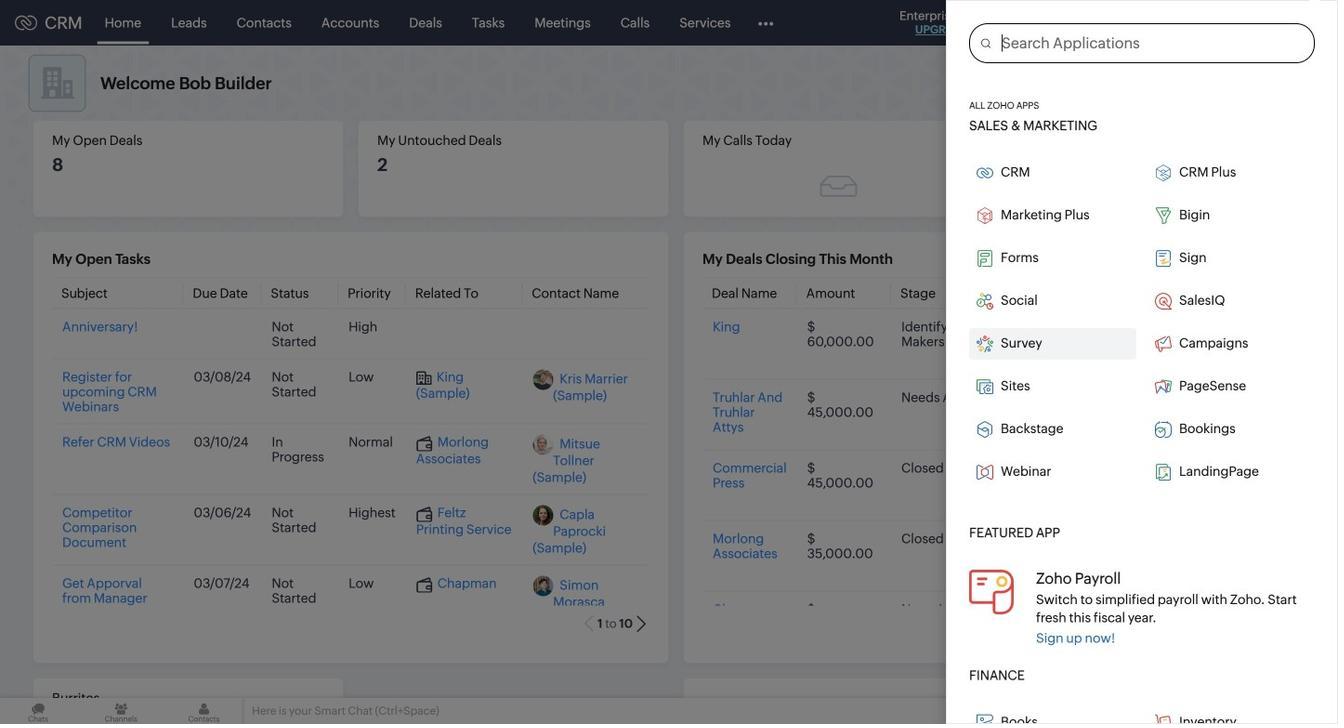 Task type: vqa. For each thing, say whether or not it's contained in the screenshot.
'Signals' element
yes



Task type: describe. For each thing, give the bounding box(es) containing it.
signals element
[[1095, 0, 1130, 46]]

Search Applications text field
[[991, 24, 1314, 62]]

profile element
[[1244, 0, 1296, 45]]

logo image
[[15, 15, 37, 30]]

search image
[[1068, 15, 1084, 31]]

signals image
[[1106, 15, 1119, 31]]

channels image
[[83, 698, 159, 724]]



Task type: locate. For each thing, give the bounding box(es) containing it.
profile image
[[1255, 8, 1285, 38]]

calendar image
[[1141, 15, 1157, 30]]

contacts image
[[166, 698, 242, 724]]

search element
[[1057, 0, 1095, 46]]

zoho payroll image
[[969, 570, 1014, 614]]

chats image
[[0, 698, 76, 724]]



